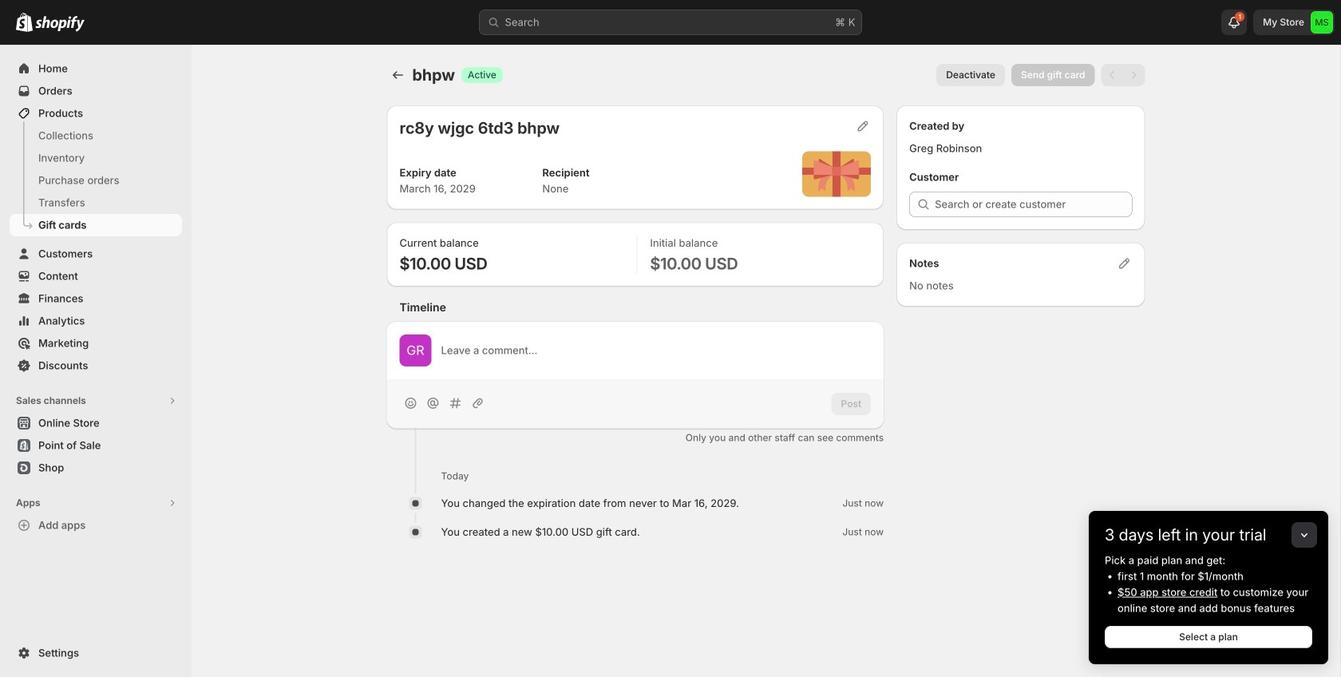 Task type: describe. For each thing, give the bounding box(es) containing it.
Search or create customer text field
[[935, 192, 1133, 217]]

Leave a comment... text field
[[441, 343, 871, 359]]

avatar with initials g r image
[[400, 335, 432, 367]]

my store image
[[1311, 11, 1334, 34]]



Task type: locate. For each thing, give the bounding box(es) containing it.
next image
[[1126, 67, 1142, 83]]

previous image
[[1105, 67, 1121, 83]]

1 horizontal spatial shopify image
[[35, 16, 85, 32]]

shopify image
[[16, 13, 33, 32], [35, 16, 85, 32]]

0 horizontal spatial shopify image
[[16, 13, 33, 32]]



Task type: vqa. For each thing, say whether or not it's contained in the screenshot.
Search or create customer text field at the top of page
yes



